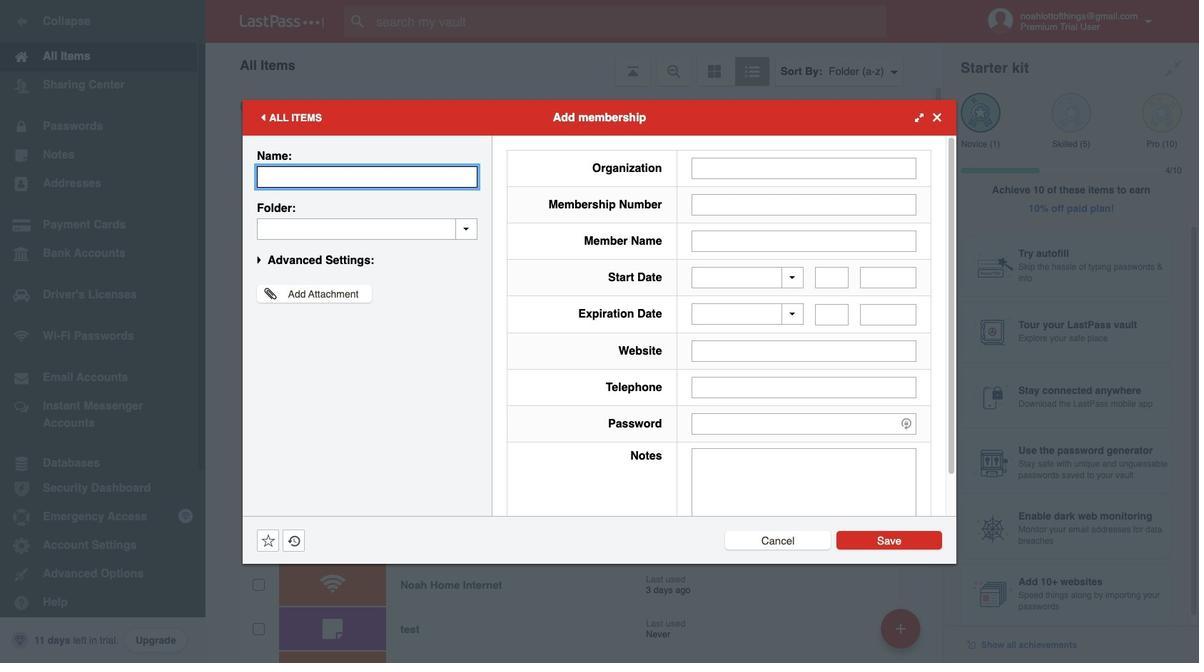 Task type: locate. For each thing, give the bounding box(es) containing it.
lastpass image
[[240, 15, 324, 28]]

Search search field
[[344, 6, 915, 37]]

main navigation navigation
[[0, 0, 206, 663]]

None text field
[[692, 157, 917, 179], [257, 166, 478, 187], [692, 194, 917, 215], [257, 218, 478, 240], [815, 267, 849, 288], [815, 304, 849, 325], [861, 304, 917, 325], [692, 377, 917, 398], [692, 448, 917, 537], [692, 157, 917, 179], [257, 166, 478, 187], [692, 194, 917, 215], [257, 218, 478, 240], [815, 267, 849, 288], [815, 304, 849, 325], [861, 304, 917, 325], [692, 377, 917, 398], [692, 448, 917, 537]]

None password field
[[692, 413, 917, 435]]

None text field
[[692, 230, 917, 252], [861, 267, 917, 288], [692, 340, 917, 362], [692, 230, 917, 252], [861, 267, 917, 288], [692, 340, 917, 362]]

dialog
[[243, 100, 957, 564]]



Task type: vqa. For each thing, say whether or not it's contained in the screenshot.
caret right image
no



Task type: describe. For each thing, give the bounding box(es) containing it.
new item navigation
[[876, 605, 930, 663]]

new item image
[[896, 624, 906, 634]]

vault options navigation
[[206, 43, 944, 86]]

search my vault text field
[[344, 6, 915, 37]]



